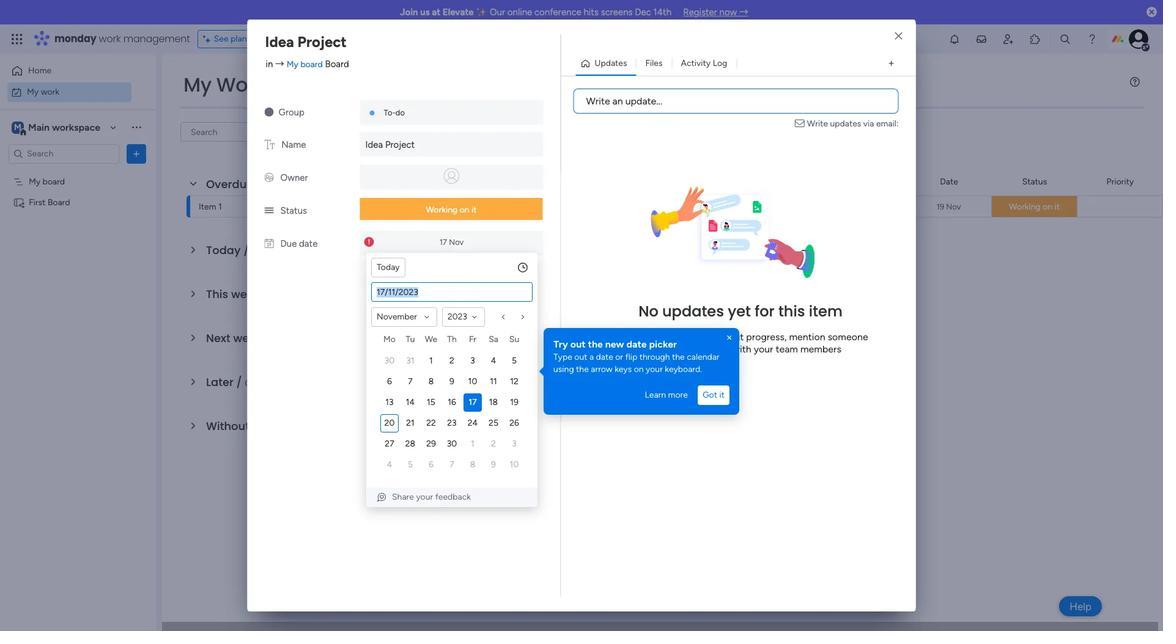 Task type: locate. For each thing, give the bounding box(es) containing it.
1 vertical spatial 8
[[470, 460, 475, 470]]

1 up v2 status image
[[265, 180, 268, 191]]

or for upload
[[631, 344, 640, 355]]

project down do
[[385, 139, 415, 150]]

2023 button
[[442, 308, 485, 327]]

item up mention
[[809, 301, 843, 322]]

work inside button
[[41, 87, 59, 97]]

invite members image
[[1003, 33, 1015, 45]]

the
[[618, 331, 632, 343], [588, 339, 603, 351], [672, 352, 685, 363], [576, 365, 589, 375]]

14th
[[654, 7, 672, 18]]

8 button up 15
[[422, 373, 440, 391]]

idea down hide done items
[[365, 139, 383, 150]]

29 button
[[422, 436, 440, 454]]

4 button down saturday element
[[484, 352, 503, 371]]

1 horizontal spatial to
[[695, 344, 704, 355]]

help button
[[1060, 597, 1102, 617]]

activity
[[681, 58, 711, 69]]

0 left dapulse date column icon
[[252, 247, 258, 257]]

items inside the later / 0 items
[[253, 379, 274, 389]]

update
[[685, 331, 716, 343]]

26
[[510, 418, 519, 429]]

0 inside the later / 0 items
[[245, 379, 250, 389]]

3
[[471, 356, 475, 366], [512, 439, 517, 450]]

v2 status image
[[265, 206, 274, 217]]

5 down 28 button on the bottom of the page
[[408, 460, 413, 470]]

1 vertical spatial project
[[385, 139, 415, 150]]

board right first
[[48, 197, 70, 208]]

m
[[14, 122, 21, 132]]

✨
[[476, 7, 488, 18]]

0 horizontal spatial on
[[460, 205, 470, 215]]

yet
[[728, 301, 751, 322]]

19 down date
[[937, 202, 945, 211]]

0 vertical spatial a
[[590, 352, 594, 363]]

working on it inside no updates yet for this item dialog
[[426, 205, 477, 215]]

0 horizontal spatial close image
[[725, 333, 735, 343]]

2 down 25 button
[[491, 439, 496, 450]]

9 button down 25 button
[[484, 456, 503, 475]]

2 for 2 button to the left
[[450, 356, 454, 366]]

list box containing my board
[[0, 169, 156, 378]]

help image
[[1086, 33, 1099, 45]]

0 vertical spatial idea project
[[265, 33, 347, 51]]

12
[[510, 377, 519, 387]]

17 left 18
[[469, 398, 477, 408]]

your right share
[[416, 492, 433, 503]]

tuesday element
[[400, 333, 421, 351]]

17 for 17 nov
[[440, 238, 447, 247]]

today up this
[[206, 243, 241, 258]]

idea project down to-
[[365, 139, 415, 150]]

the right be
[[618, 331, 632, 343]]

the right using
[[576, 365, 589, 375]]

the left be
[[588, 339, 603, 351]]

it inside button
[[720, 390, 725, 401]]

7 up feedback
[[450, 460, 454, 470]]

nov
[[947, 202, 961, 211], [449, 238, 464, 247]]

1 vertical spatial 17
[[469, 398, 477, 408]]

register now → link
[[683, 7, 749, 18]]

8 button up feedback
[[464, 456, 482, 475]]

1 horizontal spatial it
[[720, 390, 725, 401]]

0 vertical spatial 17
[[440, 238, 447, 247]]

week right next
[[233, 331, 262, 346]]

or left 'flip'
[[616, 352, 623, 363]]

dapulse text column image
[[265, 139, 275, 150]]

1 horizontal spatial idea project
[[365, 139, 415, 150]]

0 inside the today / 0 items
[[252, 247, 258, 257]]

3 down friday element
[[471, 356, 475, 366]]

saturday element
[[483, 333, 504, 351]]

wednesday element
[[421, 333, 442, 351]]

8 up 15
[[429, 377, 434, 387]]

17 inside button
[[469, 398, 477, 408]]

1 vertical spatial 9
[[491, 460, 496, 470]]

date right without
[[263, 419, 289, 434]]

group right v2 sun icon
[[279, 107, 305, 118]]

9 up 16 at bottom
[[450, 377, 454, 387]]

17 up date field at the left
[[440, 238, 447, 247]]

shareable board image
[[13, 197, 24, 208]]

20
[[385, 418, 395, 429]]

close image
[[895, 32, 903, 41], [725, 333, 735, 343]]

1 horizontal spatial 3 button
[[505, 436, 524, 454]]

0 horizontal spatial 8 button
[[422, 373, 440, 391]]

→ right in
[[275, 58, 284, 69]]

None search field
[[180, 122, 295, 142]]

10 button down 26 button at bottom
[[505, 456, 524, 475]]

arrow
[[591, 365, 613, 375]]

date right due at the top left
[[299, 239, 318, 250]]

0 vertical spatial 10
[[468, 377, 477, 387]]

row group containing 30
[[379, 351, 525, 476]]

30 button right 29 button
[[443, 436, 461, 454]]

item up v2 status image
[[271, 180, 288, 191]]

4 for the topmost "4" button
[[491, 356, 496, 366]]

4 down 27 button
[[387, 460, 392, 470]]

to-
[[384, 108, 396, 117]]

mention
[[789, 331, 826, 343]]

Search in workspace field
[[26, 147, 102, 161]]

1 horizontal spatial item
[[809, 301, 843, 322]]

0 vertical spatial 7
[[408, 377, 413, 387]]

6 down 29 button
[[429, 460, 434, 470]]

my left work
[[184, 71, 212, 98]]

we
[[425, 335, 438, 345]]

1 vertical spatial 10
[[510, 460, 519, 470]]

learn
[[645, 390, 666, 401]]

2 horizontal spatial on
[[1043, 202, 1053, 212]]

0 vertical spatial 30
[[385, 356, 395, 366]]

0 horizontal spatial 8
[[429, 377, 434, 387]]

v2 multiple person column image
[[265, 172, 274, 184]]

1 horizontal spatial 1 button
[[464, 436, 482, 454]]

today inside button
[[377, 262, 400, 273]]

1 vertical spatial →
[[275, 58, 284, 69]]

Date field
[[372, 283, 532, 302]]

1 horizontal spatial 17
[[469, 398, 477, 408]]

work right the monday
[[99, 32, 121, 46]]

group
[[279, 107, 305, 118], [766, 176, 790, 187], [747, 203, 769, 212]]

1 horizontal spatial a
[[590, 352, 594, 363]]

0 horizontal spatial idea
[[265, 33, 294, 51]]

0 horizontal spatial working
[[426, 205, 458, 215]]

5 down sunday element on the bottom left of the page
[[512, 356, 517, 366]]

1 horizontal spatial 30
[[447, 439, 457, 450]]

0 horizontal spatial idea project
[[265, 33, 347, 51]]

owner
[[280, 172, 308, 184]]

be
[[604, 331, 615, 343]]

grid
[[379, 333, 525, 476]]

envelope o image
[[795, 117, 807, 130]]

to down update
[[695, 344, 704, 355]]

register
[[683, 7, 717, 18]]

0 vertical spatial nov
[[947, 202, 961, 211]]

group left title
[[747, 203, 769, 212]]

0 horizontal spatial it
[[472, 205, 477, 215]]

november
[[377, 312, 417, 322]]

board right in
[[301, 59, 323, 69]]

status inside no updates yet for this item dialog
[[280, 206, 307, 217]]

files
[[646, 58, 663, 69]]

→ inside no updates yet for this item dialog
[[275, 58, 284, 69]]

0 vertical spatial status
[[1023, 176, 1047, 187]]

select product image
[[11, 33, 23, 45]]

week for this
[[231, 287, 260, 302]]

items down v2 status image
[[260, 247, 281, 257]]

10 down 26 button at bottom
[[510, 460, 519, 470]]

3 down 26 button at bottom
[[512, 439, 517, 450]]

1 vertical spatial status
[[280, 206, 307, 217]]

status
[[1023, 176, 1047, 187], [280, 206, 307, 217]]

0 vertical spatial 4
[[491, 356, 496, 366]]

→
[[739, 7, 749, 18], [275, 58, 284, 69]]

10 button left 11
[[464, 373, 482, 391]]

1 horizontal spatial 6
[[429, 460, 434, 470]]

19 for 19 nov
[[937, 202, 945, 211]]

or for flip
[[616, 352, 623, 363]]

7 for right 7 button
[[450, 460, 454, 470]]

try out the new date picker heading
[[554, 338, 730, 352]]

items right done
[[364, 127, 385, 137]]

1 horizontal spatial your
[[646, 365, 663, 375]]

0 vertical spatial 8
[[429, 377, 434, 387]]

1 down wednesday element
[[429, 356, 433, 366]]

this week /
[[206, 287, 271, 302]]

0 horizontal spatial write
[[586, 95, 610, 107]]

1 vertical spatial 4
[[387, 460, 392, 470]]

got it
[[703, 390, 725, 401]]

30 for "30" button to the left
[[385, 356, 395, 366]]

items inside the today / 0 items
[[260, 247, 281, 257]]

previous image
[[499, 313, 508, 322]]

project up the in → my board board
[[298, 33, 347, 51]]

items
[[364, 127, 385, 137], [260, 247, 281, 257], [253, 379, 274, 389]]

7 down 31 button
[[408, 377, 413, 387]]

my for my work
[[184, 71, 212, 98]]

1 vertical spatial work
[[41, 87, 59, 97]]

next week /
[[206, 331, 273, 346]]

updates left via
[[830, 119, 861, 129]]

nov down date
[[947, 202, 961, 211]]

16 button
[[443, 394, 461, 412]]

row group
[[379, 351, 525, 476]]

my board link
[[287, 59, 323, 69]]

0 vertical spatial 2
[[450, 356, 454, 366]]

group up title
[[766, 176, 790, 187]]

5 button down 28 button on the bottom of the page
[[401, 456, 420, 475]]

try out the new date picker type out a date or flip through the calendar using the arrow keys on your keyboard.
[[554, 339, 722, 375]]

23
[[447, 418, 457, 429]]

out right try
[[571, 339, 586, 351]]

0 horizontal spatial today
[[206, 243, 241, 258]]

workspace image
[[12, 121, 24, 134]]

0 horizontal spatial 17
[[440, 238, 447, 247]]

1 vertical spatial week
[[233, 331, 262, 346]]

my down home
[[27, 87, 39, 97]]

or down first
[[631, 344, 640, 355]]

updates for no
[[662, 301, 724, 322]]

1 vertical spatial 30 button
[[443, 436, 461, 454]]

0 horizontal spatial project
[[298, 33, 347, 51]]

working inside no updates yet for this item dialog
[[426, 205, 458, 215]]

1 vertical spatial 3 button
[[505, 436, 524, 454]]

us
[[420, 7, 430, 18]]

calendar
[[687, 352, 720, 363]]

help
[[1070, 601, 1092, 613]]

write left via
[[807, 119, 828, 129]]

monday element
[[379, 333, 400, 351]]

0 vertical spatial 5
[[512, 356, 517, 366]]

3 button down friday element
[[464, 352, 482, 371]]

board right my board link
[[325, 58, 349, 69]]

1 horizontal spatial 8
[[470, 460, 475, 470]]

my board
[[29, 176, 65, 187]]

0 horizontal spatial →
[[275, 58, 284, 69]]

1 vertical spatial a
[[252, 419, 260, 434]]

0 horizontal spatial 5 button
[[401, 456, 420, 475]]

→ right the now
[[739, 7, 749, 18]]

6 button up 13
[[380, 373, 399, 391]]

0 vertical spatial 30 button
[[380, 352, 399, 371]]

27
[[385, 439, 394, 450]]

5 button down sunday element on the bottom left of the page
[[505, 352, 524, 371]]

out right type
[[575, 352, 588, 363]]

3 button down 26 button at bottom
[[505, 436, 524, 454]]

0 vertical spatial items
[[364, 127, 385, 137]]

date
[[299, 239, 318, 250], [627, 339, 647, 351], [596, 352, 613, 363], [263, 419, 289, 434]]

4 button down 27 button
[[380, 456, 399, 475]]

Filter dashboard by text search field
[[180, 122, 295, 142]]

or inside 'be the first one to update about progress, mention someone or upload files to share with your team members'
[[631, 344, 640, 355]]

or
[[631, 344, 640, 355], [616, 352, 623, 363]]

0 vertical spatial 4 button
[[484, 352, 503, 371]]

0 horizontal spatial 0
[[245, 379, 250, 389]]

do
[[396, 108, 405, 117]]

notifications image
[[949, 33, 961, 45]]

0 horizontal spatial 30
[[385, 356, 395, 366]]

9 button up 16 at bottom
[[443, 373, 461, 391]]

0 vertical spatial 3
[[471, 356, 475, 366]]

1 horizontal spatial updates
[[830, 119, 861, 129]]

idea project up the in → my board board
[[265, 33, 347, 51]]

v2 sun image
[[265, 107, 274, 118]]

19 button
[[505, 394, 524, 412]]

0 vertical spatial 9
[[450, 377, 454, 387]]

1 vertical spatial item
[[809, 301, 843, 322]]

your inside 'be the first one to update about progress, mention someone or upload files to share with your team members'
[[754, 344, 774, 355]]

2 button down 25 button
[[484, 436, 503, 454]]

items for later /
[[253, 379, 274, 389]]

monday
[[54, 32, 96, 46]]

2 down thursday element
[[450, 356, 454, 366]]

dapulse date column image
[[265, 239, 274, 250]]

0 vertical spatial 3 button
[[464, 352, 482, 371]]

close image up share
[[725, 333, 735, 343]]

1 horizontal spatial 2
[[491, 439, 496, 450]]

working on it
[[1009, 202, 1060, 212], [426, 205, 477, 215]]

or inside the try out the new date picker type out a date or flip through the calendar using the arrow keys on your keyboard.
[[616, 352, 623, 363]]

1 horizontal spatial 5
[[512, 356, 517, 366]]

1 horizontal spatial 10 button
[[505, 456, 524, 475]]

workspace selection element
[[12, 120, 102, 136]]

someone
[[828, 331, 868, 343]]

19 down 12 button
[[510, 398, 519, 408]]

write inside "button"
[[586, 95, 610, 107]]

1 vertical spatial 9 button
[[484, 456, 503, 475]]

12 button
[[505, 373, 524, 391]]

my right in
[[287, 59, 298, 69]]

later / 0 items
[[206, 375, 274, 390]]

picker
[[649, 339, 677, 351]]

23 button
[[443, 415, 461, 433]]

more
[[668, 390, 688, 401]]

19 inside button
[[510, 398, 519, 408]]

work for monday
[[99, 32, 121, 46]]

board up "first board"
[[43, 176, 65, 187]]

0 horizontal spatial working on it
[[426, 205, 477, 215]]

my for my work
[[27, 87, 39, 97]]

my inside button
[[27, 87, 39, 97]]

2 button down thursday element
[[443, 352, 461, 371]]

feedback
[[435, 492, 471, 503]]

1 horizontal spatial 9 button
[[484, 456, 503, 475]]

nov inside no updates yet for this item dialog
[[449, 238, 464, 247]]

add time image
[[517, 262, 529, 274]]

1 horizontal spatial 9
[[491, 460, 496, 470]]

1 vertical spatial 2 button
[[484, 436, 503, 454]]

option
[[0, 171, 156, 173]]

0 horizontal spatial item
[[271, 180, 288, 191]]

monday work management
[[54, 32, 190, 46]]

write for write an update...
[[586, 95, 610, 107]]

no updates yet for this item
[[639, 301, 843, 322]]

my up first
[[29, 176, 41, 187]]

1 button down 24 button on the left bottom of the page
[[464, 436, 482, 454]]

date inside dialog
[[299, 239, 318, 250]]

members
[[801, 344, 842, 355]]

17 for 17
[[469, 398, 477, 408]]

list box
[[0, 169, 156, 378]]

0 horizontal spatial 9 button
[[443, 373, 461, 391]]

1 vertical spatial close image
[[725, 333, 735, 343]]

close image left notifications icon
[[895, 32, 903, 41]]

19 for 19
[[510, 398, 519, 408]]

1 horizontal spatial 10
[[510, 460, 519, 470]]

30 button down monday element
[[380, 352, 399, 371]]

the inside 'be the first one to update about progress, mention someone or upload files to share with your team members'
[[618, 331, 632, 343]]

6 up 13
[[387, 377, 392, 387]]

0 vertical spatial board
[[301, 59, 323, 69]]

1 vertical spatial 4 button
[[380, 456, 399, 475]]

progress,
[[746, 331, 787, 343]]

using
[[554, 365, 574, 375]]

a inside the try out the new date picker type out a date or flip through the calendar using the arrow keys on your keyboard.
[[590, 352, 594, 363]]

your inside the try out the new date picker type out a date or flip through the calendar using the arrow keys on your keyboard.
[[646, 365, 663, 375]]

0 vertical spatial updates
[[830, 119, 861, 129]]

0 right 'later'
[[245, 379, 250, 389]]

one
[[654, 331, 671, 343]]

items right 'later'
[[253, 379, 274, 389]]

work down home
[[41, 87, 59, 97]]

without a date /
[[206, 419, 300, 434]]

7 button up feedback
[[443, 456, 461, 475]]

1 vertical spatial 30
[[447, 439, 457, 450]]

customize
[[410, 127, 451, 137]]

a right without
[[252, 419, 260, 434]]

board inside list box
[[43, 176, 65, 187]]

0 vertical spatial work
[[99, 32, 121, 46]]

9 down 25 button
[[491, 460, 496, 470]]

0 for today /
[[252, 247, 258, 257]]

7
[[408, 377, 413, 387], [450, 460, 454, 470]]

share
[[392, 492, 414, 503]]

no updates yet for this item dialog
[[0, 0, 1163, 632]]

2
[[450, 356, 454, 366], [491, 439, 496, 450]]

22
[[426, 418, 436, 429]]

0 horizontal spatial 6
[[387, 377, 392, 387]]

board inside list box
[[48, 197, 70, 208]]

1 vertical spatial 6
[[429, 460, 434, 470]]

your down the through
[[646, 365, 663, 375]]

a
[[590, 352, 594, 363], [252, 419, 260, 434]]

7 button up 14
[[401, 373, 420, 391]]

18
[[489, 398, 498, 408]]

see plans button
[[197, 30, 256, 48]]

item
[[271, 180, 288, 191], [809, 301, 843, 322]]

online
[[508, 7, 532, 18]]

1 vertical spatial 7
[[450, 460, 454, 470]]

an
[[613, 95, 623, 107]]

0 vertical spatial idea
[[265, 33, 294, 51]]

30 down 23 button on the left of page
[[447, 439, 457, 450]]

10 left 11
[[468, 377, 477, 387]]

24
[[468, 418, 478, 429]]

0 horizontal spatial your
[[416, 492, 433, 503]]

8 up feedback
[[470, 460, 475, 470]]

week right this
[[231, 287, 260, 302]]

share your feedback link
[[376, 492, 528, 504]]

date
[[940, 176, 958, 187]]

out
[[571, 339, 586, 351], [575, 352, 588, 363]]

item inside dialog
[[809, 301, 843, 322]]

1 horizontal spatial 4 button
[[484, 352, 503, 371]]

upload
[[642, 344, 672, 355]]

1 horizontal spatial 3
[[512, 439, 517, 450]]

next
[[206, 331, 230, 346]]

17 inside no updates yet for this item dialog
[[440, 238, 447, 247]]

nov up date field at the left
[[449, 238, 464, 247]]

31 button
[[401, 352, 420, 371]]

today for today / 0 items
[[206, 243, 241, 258]]

updates up update
[[662, 301, 724, 322]]

4 down saturday element
[[491, 356, 496, 366]]

5 for rightmost 5 button
[[512, 356, 517, 366]]



Task type: describe. For each thing, give the bounding box(es) containing it.
2 vertical spatial group
[[747, 203, 769, 212]]

group inside no updates yet for this item dialog
[[279, 107, 305, 118]]

date up 'flip'
[[627, 339, 647, 351]]

without
[[206, 419, 250, 434]]

31
[[406, 356, 415, 366]]

24 button
[[464, 415, 482, 433]]

home button
[[7, 61, 132, 81]]

0 horizontal spatial 30 button
[[380, 352, 399, 371]]

0 vertical spatial 6 button
[[380, 373, 399, 391]]

1 vertical spatial group
[[766, 176, 790, 187]]

board inside the in → my board board
[[301, 59, 323, 69]]

activity log
[[681, 58, 727, 69]]

1 horizontal spatial →
[[739, 7, 749, 18]]

fr
[[469, 335, 477, 345]]

1 horizontal spatial 5 button
[[505, 352, 524, 371]]

overdue
[[206, 177, 254, 192]]

done
[[343, 127, 362, 137]]

2 for 2 button to the right
[[491, 439, 496, 450]]

11
[[490, 377, 497, 387]]

my inside the in → my board board
[[287, 59, 298, 69]]

1 horizontal spatial 6 button
[[422, 456, 440, 475]]

new
[[605, 339, 624, 351]]

item 1
[[199, 202, 222, 212]]

see
[[214, 34, 229, 44]]

title
[[771, 203, 787, 212]]

due date
[[280, 239, 318, 250]]

1 vertical spatial 10 button
[[505, 456, 524, 475]]

1 horizontal spatial status
[[1023, 176, 1047, 187]]

got it button
[[698, 386, 730, 406]]

17 nov
[[440, 238, 464, 247]]

1 vertical spatial 8 button
[[464, 456, 482, 475]]

in → my board board
[[266, 58, 349, 69]]

write an update... button
[[573, 89, 899, 114]]

first
[[29, 197, 46, 208]]

next image
[[518, 313, 528, 322]]

nov for 19 nov
[[947, 202, 961, 211]]

today / 0 items
[[206, 243, 281, 258]]

16
[[448, 398, 456, 408]]

items for today /
[[260, 247, 281, 257]]

today for today
[[377, 262, 400, 273]]

the up keyboard.
[[672, 352, 685, 363]]

activity log button
[[672, 54, 737, 73]]

1 vertical spatial 3
[[512, 439, 517, 450]]

log
[[713, 58, 727, 69]]

th
[[447, 335, 457, 345]]

4 for the left "4" button
[[387, 460, 392, 470]]

26 button
[[505, 415, 524, 433]]

1 horizontal spatial 2 button
[[484, 436, 503, 454]]

1 down 24 button on the left bottom of the page
[[471, 439, 475, 450]]

0 vertical spatial close image
[[895, 32, 903, 41]]

home
[[28, 65, 52, 76]]

thursday element
[[442, 333, 462, 351]]

add view image
[[889, 59, 894, 68]]

21
[[406, 418, 415, 429]]

30 for rightmost "30" button
[[447, 439, 457, 450]]

flip
[[625, 352, 638, 363]]

on inside no updates yet for this item dialog
[[460, 205, 470, 215]]

8 for bottommost 8 button
[[470, 460, 475, 470]]

hide
[[322, 127, 340, 137]]

update...
[[626, 95, 663, 107]]

1 inside overdue / 1 item
[[265, 180, 268, 191]]

learn more
[[645, 390, 688, 401]]

0 horizontal spatial to
[[673, 331, 683, 343]]

mo
[[384, 335, 396, 345]]

21 button
[[401, 415, 420, 433]]

0 vertical spatial project
[[298, 33, 347, 51]]

1 vertical spatial 5 button
[[401, 456, 420, 475]]

v2 overdue deadline image
[[364, 236, 374, 248]]

5 for the bottommost 5 button
[[408, 460, 413, 470]]

to-do
[[384, 108, 405, 117]]

sunday element
[[504, 333, 525, 351]]

first
[[635, 331, 652, 343]]

files
[[674, 344, 692, 355]]

1 horizontal spatial working
[[1009, 202, 1041, 212]]

write an update...
[[586, 95, 663, 107]]

with
[[733, 344, 752, 355]]

try
[[554, 339, 568, 351]]

0 vertical spatial 6
[[387, 377, 392, 387]]

29
[[426, 439, 436, 450]]

search everything image
[[1059, 33, 1072, 45]]

2 horizontal spatial it
[[1055, 202, 1060, 212]]

week for next
[[233, 331, 262, 346]]

1 right item
[[218, 202, 222, 212]]

updates for write
[[830, 119, 861, 129]]

1 horizontal spatial 30 button
[[443, 436, 461, 454]]

share
[[706, 344, 730, 355]]

22 button
[[422, 415, 440, 433]]

7 for the leftmost 7 button
[[408, 377, 413, 387]]

updates
[[595, 58, 627, 69]]

apps image
[[1029, 33, 1042, 45]]

14
[[406, 398, 415, 408]]

0 horizontal spatial 2 button
[[443, 352, 461, 371]]

write for write updates via email:
[[807, 119, 828, 129]]

work for my
[[41, 87, 59, 97]]

main workspace
[[28, 121, 100, 133]]

join us at elevate ✨ our online conference hits screens dec 14th
[[400, 7, 672, 18]]

board inside no updates yet for this item dialog
[[325, 58, 349, 69]]

register now →
[[683, 7, 749, 18]]

0 horizontal spatial 4 button
[[380, 456, 399, 475]]

1 horizontal spatial 7 button
[[443, 456, 461, 475]]

friday element
[[462, 333, 483, 351]]

in
[[266, 58, 273, 69]]

priority
[[1107, 176, 1134, 187]]

1 vertical spatial 1 button
[[464, 436, 482, 454]]

15 button
[[422, 394, 440, 412]]

item inside overdue / 1 item
[[271, 180, 288, 191]]

inbox image
[[976, 33, 988, 45]]

on inside the try out the new date picker type out a date or flip through the calendar using the arrow keys on your keyboard.
[[634, 365, 644, 375]]

conference
[[535, 7, 582, 18]]

this
[[206, 287, 228, 302]]

25 button
[[484, 415, 503, 433]]

13
[[386, 398, 394, 408]]

1 vertical spatial to
[[695, 344, 704, 355]]

work
[[216, 71, 266, 98]]

date up arrow
[[596, 352, 613, 363]]

28
[[405, 439, 415, 450]]

0 horizontal spatial 1 button
[[422, 352, 440, 371]]

our
[[490, 7, 505, 18]]

team
[[776, 344, 798, 355]]

1 vertical spatial idea project
[[365, 139, 415, 150]]

0 horizontal spatial 3 button
[[464, 352, 482, 371]]

1 vertical spatial idea
[[365, 139, 383, 150]]

updates button
[[576, 54, 636, 73]]

1 vertical spatial out
[[575, 352, 588, 363]]

name
[[281, 139, 306, 150]]

jacob simon image
[[1129, 29, 1149, 49]]

later
[[206, 375, 234, 390]]

1 horizontal spatial working on it
[[1009, 202, 1060, 212]]

it inside dialog
[[472, 205, 477, 215]]

learn more button
[[640, 386, 693, 406]]

tu
[[406, 335, 415, 345]]

keyboard.
[[665, 365, 702, 375]]

0 for later /
[[245, 379, 250, 389]]

28 button
[[401, 436, 420, 454]]

now
[[720, 7, 737, 18]]

my for my board
[[29, 176, 41, 187]]

14 button
[[401, 394, 420, 412]]

for
[[755, 301, 775, 322]]

0 vertical spatial out
[[571, 339, 586, 351]]

20 button
[[380, 415, 399, 433]]

nov for 17 nov
[[449, 238, 464, 247]]

elevate
[[443, 7, 474, 18]]

my work
[[184, 71, 266, 98]]

this
[[779, 301, 805, 322]]

hits
[[584, 7, 599, 18]]

management
[[123, 32, 190, 46]]

0 horizontal spatial 7 button
[[401, 373, 420, 391]]

grid containing mo
[[379, 333, 525, 476]]

plans
[[231, 34, 251, 44]]

11 button
[[484, 373, 503, 391]]

8 for the leftmost 8 button
[[429, 377, 434, 387]]

0 horizontal spatial 10 button
[[464, 373, 482, 391]]

at
[[432, 7, 441, 18]]



Task type: vqa. For each thing, say whether or not it's contained in the screenshot.


